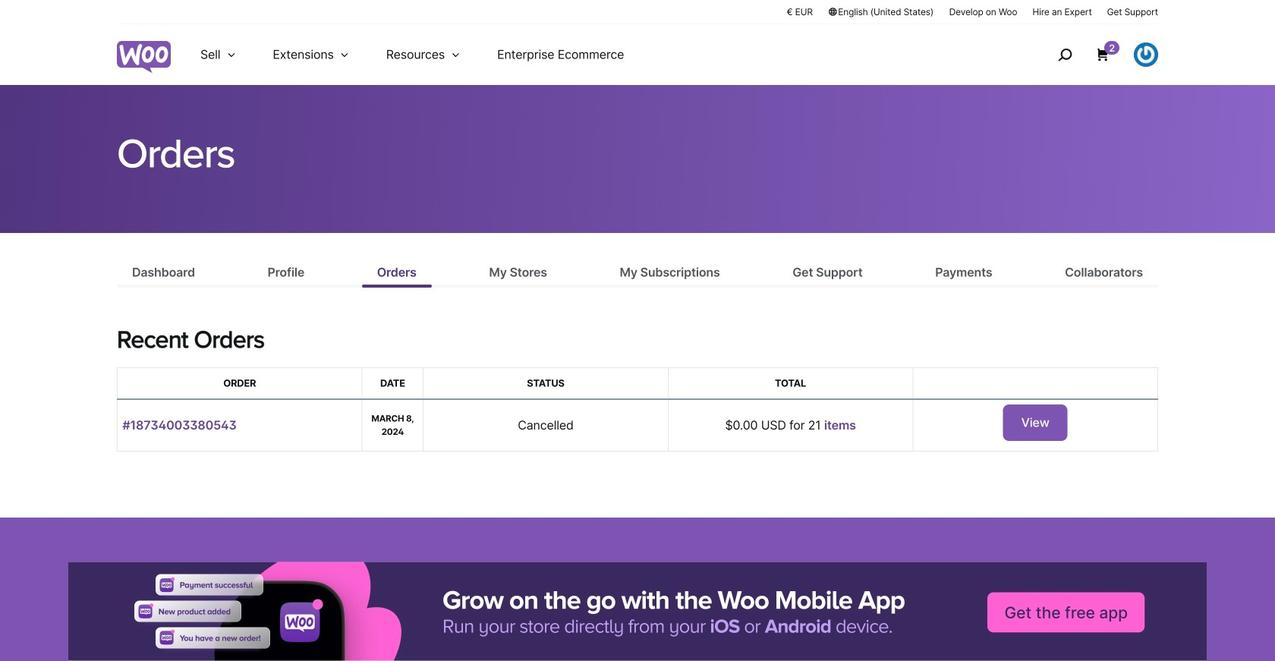 Task type: describe. For each thing, give the bounding box(es) containing it.
search image
[[1053, 43, 1078, 67]]

open account menu image
[[1135, 43, 1159, 67]]

service navigation menu element
[[1026, 30, 1159, 79]]



Task type: vqa. For each thing, say whether or not it's contained in the screenshot.
the circle user image
no



